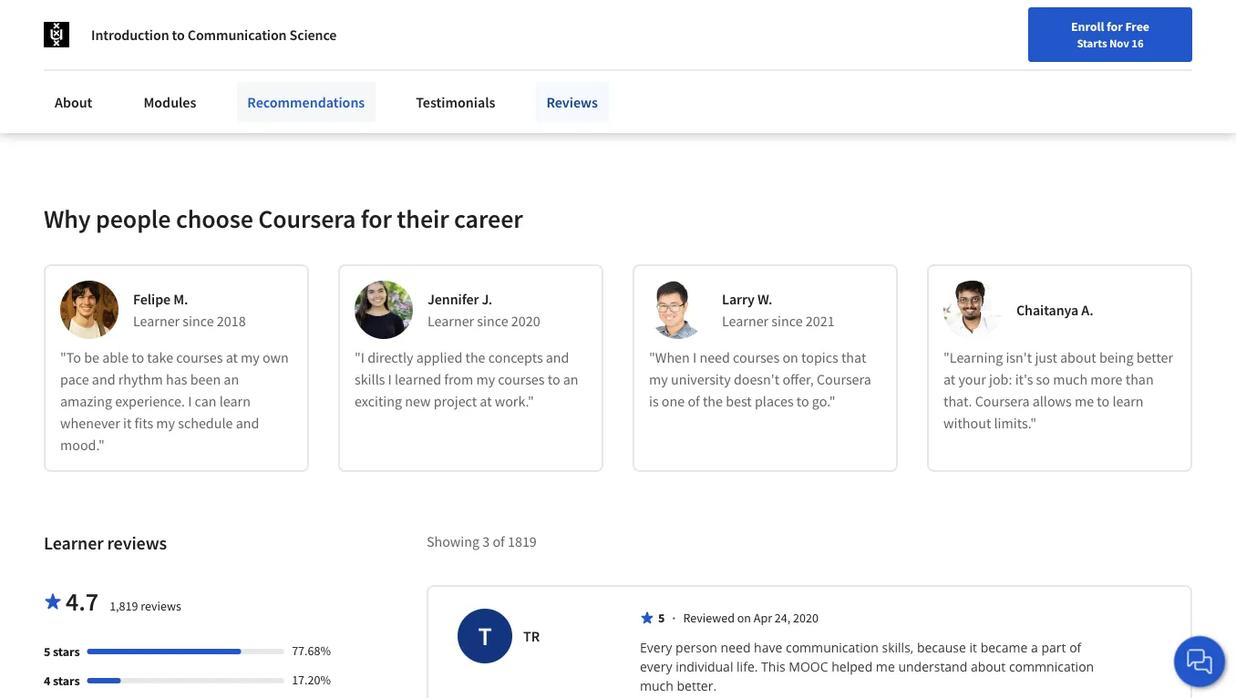 Task type: locate. For each thing, give the bounding box(es) containing it.
0 horizontal spatial for
[[361, 203, 392, 235]]

1 vertical spatial of
[[493, 533, 505, 551]]

1 vertical spatial coursera
[[817, 371, 872, 389]]

my right 'from' on the left bottom of page
[[476, 371, 495, 389]]

experience.
[[115, 393, 185, 411]]

rhythm
[[118, 371, 163, 389]]

0 horizontal spatial more
[[101, 91, 130, 107]]

much right so
[[1053, 371, 1088, 389]]

0 vertical spatial coursera
[[258, 203, 356, 235]]

my left own
[[241, 349, 260, 367]]

of right 'one'
[[688, 393, 700, 411]]

5 for 5 stars
[[44, 644, 50, 661]]

1 vertical spatial much
[[640, 678, 674, 695]]

reviews up 1,819 reviews
[[107, 533, 167, 555]]

at inside the "to be able to take courses at my own pace and rhythm has been an amazing experience. i can learn whenever it fits my schedule and mood."
[[226, 349, 238, 367]]

to inside the "i directly applied the concepts and skills i learned from my courses to an exciting new project at work."
[[548, 371, 560, 389]]

0 vertical spatial at
[[226, 349, 238, 367]]

stars up 4 stars
[[53, 644, 80, 661]]

life.
[[737, 659, 758, 676]]

a
[[1031, 640, 1039, 657]]

77.68%
[[292, 643, 331, 660]]

me
[[1075, 393, 1094, 411], [876, 659, 895, 676]]

0 vertical spatial need
[[700, 349, 730, 367]]

0 vertical spatial for
[[1107, 18, 1123, 35]]

pace
[[60, 371, 89, 389]]

communication
[[188, 26, 287, 44]]

on left apr
[[738, 611, 751, 627]]

since
[[183, 312, 214, 331], [477, 312, 509, 331], [772, 312, 803, 331]]

0 vertical spatial about
[[1061, 349, 1097, 367]]

1 horizontal spatial it
[[970, 640, 978, 657]]

offer,
[[783, 371, 814, 389]]

own
[[263, 349, 289, 367]]

1 horizontal spatial at
[[480, 393, 492, 411]]

learner inside felipe m. learner since 2018
[[133, 312, 180, 331]]

more right the 6
[[101, 91, 130, 107]]

0 vertical spatial 5
[[658, 611, 665, 627]]

my up is
[[649, 371, 668, 389]]

menu item
[[898, 18, 1015, 78]]

1 vertical spatial for
[[361, 203, 392, 235]]

0 horizontal spatial 5
[[44, 644, 50, 661]]

2 horizontal spatial at
[[944, 371, 956, 389]]

new
[[405, 393, 431, 411]]

at down 2018
[[226, 349, 238, 367]]

courses inside "when i need courses on topics that my university doesn't offer, coursera is one of the best places to go."
[[733, 349, 780, 367]]

more
[[101, 91, 130, 107], [1091, 371, 1123, 389]]

0 horizontal spatial the
[[466, 349, 486, 367]]

0 vertical spatial the
[[466, 349, 486, 367]]

1 horizontal spatial 2020
[[793, 611, 819, 627]]

more inside button
[[101, 91, 130, 107]]

0 vertical spatial i
[[693, 349, 697, 367]]

courses up doesn't
[[733, 349, 780, 367]]

0 horizontal spatial an
[[224, 371, 239, 389]]

at left your
[[944, 371, 956, 389]]

skills,
[[882, 640, 914, 657]]

for left their
[[361, 203, 392, 235]]

it left fits
[[123, 415, 132, 433]]

5 up 4 on the bottom left of page
[[44, 644, 50, 661]]

1 vertical spatial about
[[971, 659, 1006, 676]]

courses up "been"
[[176, 349, 223, 367]]

and down able
[[92, 371, 115, 389]]

since down "w."
[[772, 312, 803, 331]]

to inside "when i need courses on topics that my university doesn't offer, coursera is one of the best places to go."
[[797, 393, 809, 411]]

1 stars from the top
[[53, 644, 80, 661]]

3 since from the left
[[772, 312, 803, 331]]

0 vertical spatial of
[[688, 393, 700, 411]]

courses down concepts
[[498, 371, 545, 389]]

allows
[[1033, 393, 1072, 411]]

5 up every
[[658, 611, 665, 627]]

stars right 4 on the bottom left of page
[[53, 674, 80, 690]]

1 vertical spatial 2020
[[793, 611, 819, 627]]

their
[[397, 203, 449, 235]]

learner down larry
[[722, 312, 769, 331]]

learn down than
[[1113, 393, 1144, 411]]

learn inside the "to be able to take courses at my own pace and rhythm has been an amazing experience. i can learn whenever it fits my schedule and mood."
[[220, 393, 251, 411]]

None search field
[[260, 11, 524, 48]]

2 vertical spatial at
[[480, 393, 492, 411]]

need up "life."
[[721, 640, 751, 657]]

0 horizontal spatial learn
[[220, 393, 251, 411]]

0 horizontal spatial it
[[123, 415, 132, 433]]

i inside "when i need courses on topics that my university doesn't offer, coursera is one of the best places to go."
[[693, 349, 697, 367]]

the down university
[[703, 393, 723, 411]]

the inside the "i directly applied the concepts and skills i learned from my courses to an exciting new project at work."
[[466, 349, 486, 367]]

of right 3
[[493, 533, 505, 551]]

about inside every person need have communication skills, because it became a part of every individual life. this mooc helped me understand about commnication much better.
[[971, 659, 1006, 676]]

just
[[1035, 349, 1058, 367]]

1 horizontal spatial learn
[[1113, 393, 1144, 411]]

0 horizontal spatial much
[[640, 678, 674, 695]]

have
[[754, 640, 783, 657]]

1 vertical spatial 5
[[44, 644, 50, 661]]

since for m.
[[183, 312, 214, 331]]

0 vertical spatial stars
[[53, 644, 80, 661]]

since inside jennifer j. learner since 2020
[[477, 312, 509, 331]]

0 horizontal spatial 2020
[[511, 312, 540, 331]]

0 horizontal spatial since
[[183, 312, 214, 331]]

reviews
[[107, 533, 167, 555], [141, 599, 181, 615]]

0 horizontal spatial i
[[188, 393, 192, 411]]

applied
[[416, 349, 463, 367]]

one
[[662, 393, 685, 411]]

work."
[[495, 393, 534, 411]]

reviews for 1,819 reviews
[[141, 599, 181, 615]]

much down the every on the bottom of the page
[[640, 678, 674, 695]]

of right part
[[1070, 640, 1082, 657]]

on inside "when i need courses on topics that my university doesn't offer, coursera is one of the best places to go."
[[783, 349, 799, 367]]

it
[[123, 415, 132, 433], [970, 640, 978, 657]]

of inside every person need have communication skills, because it became a part of every individual life. this mooc helped me understand about commnication much better.
[[1070, 640, 1082, 657]]

1 learn from the left
[[220, 393, 251, 411]]

1 horizontal spatial i
[[388, 371, 392, 389]]

coursera image
[[22, 15, 138, 44]]

1 horizontal spatial about
[[1061, 349, 1097, 367]]

2 vertical spatial coursera
[[975, 393, 1030, 411]]

0 horizontal spatial coursera
[[258, 203, 356, 235]]

0 vertical spatial reviews
[[107, 533, 167, 555]]

0 vertical spatial much
[[1053, 371, 1088, 389]]

"to be able to take courses at my own pace and rhythm has been an amazing experience. i can learn whenever it fits my schedule and mood."
[[60, 349, 289, 455]]

0 horizontal spatial courses
[[176, 349, 223, 367]]

me right allows
[[1075, 393, 1094, 411]]

6
[[92, 91, 98, 107]]

it left "became"
[[970, 640, 978, 657]]

the inside "when i need courses on topics that my university doesn't offer, coursera is one of the best places to go."
[[703, 393, 723, 411]]

2 horizontal spatial coursera
[[975, 393, 1030, 411]]

enroll
[[1072, 18, 1105, 35]]

coursera
[[258, 203, 356, 235], [817, 371, 872, 389], [975, 393, 1030, 411]]

2 horizontal spatial and
[[546, 349, 570, 367]]

1 vertical spatial the
[[703, 393, 723, 411]]

schedule
[[178, 415, 233, 433]]

concepts
[[489, 349, 543, 367]]

me inside "learning isn't just about being better at your job: it's so much more than that. coursera allows me to learn without limits."
[[1075, 393, 1094, 411]]

communication
[[786, 640, 879, 657]]

1 horizontal spatial 5
[[658, 611, 665, 627]]

0 horizontal spatial on
[[738, 611, 751, 627]]

1 an from the left
[[224, 371, 239, 389]]

and inside the "i directly applied the concepts and skills i learned from my courses to an exciting new project at work."
[[546, 349, 570, 367]]

2 horizontal spatial of
[[1070, 640, 1082, 657]]

1 horizontal spatial for
[[1107, 18, 1123, 35]]

0 vertical spatial and
[[546, 349, 570, 367]]

1 horizontal spatial me
[[1075, 393, 1094, 411]]

since down m.
[[183, 312, 214, 331]]

1 horizontal spatial an
[[563, 371, 579, 389]]

me down skills, on the bottom of the page
[[876, 659, 895, 676]]

0 horizontal spatial me
[[876, 659, 895, 676]]

show notifications image
[[1034, 23, 1056, 45]]

5
[[658, 611, 665, 627], [44, 644, 50, 661]]

since inside felipe m. learner since 2018
[[183, 312, 214, 331]]

m.
[[173, 290, 188, 309]]

since down j.
[[477, 312, 509, 331]]

2 vertical spatial i
[[188, 393, 192, 411]]

learner down 'jennifer'
[[428, 312, 474, 331]]

since inside larry w. learner since 2021
[[772, 312, 803, 331]]

and right schedule at left
[[236, 415, 259, 433]]

0 horizontal spatial of
[[493, 533, 505, 551]]

1 horizontal spatial coursera
[[817, 371, 872, 389]]

at left "work.""
[[480, 393, 492, 411]]

i left can
[[188, 393, 192, 411]]

1 vertical spatial at
[[944, 371, 956, 389]]

because
[[917, 640, 967, 657]]

need
[[700, 349, 730, 367], [721, 640, 751, 657]]

1 horizontal spatial since
[[477, 312, 509, 331]]

the up 'from' on the left bottom of page
[[466, 349, 486, 367]]

need up university
[[700, 349, 730, 367]]

0 horizontal spatial at
[[226, 349, 238, 367]]

at inside "learning isn't just about being better at your job: it's so much more than that. coursera allows me to learn without limits."
[[944, 371, 956, 389]]

an
[[224, 371, 239, 389], [563, 371, 579, 389]]

places
[[755, 393, 794, 411]]

coursera inside "learning isn't just about being better at your job: it's so much more than that. coursera allows me to learn without limits."
[[975, 393, 1030, 411]]

need for courses
[[700, 349, 730, 367]]

on up offer,
[[783, 349, 799, 367]]

i right skills
[[388, 371, 392, 389]]

0 vertical spatial it
[[123, 415, 132, 433]]

2 learn from the left
[[1113, 393, 1144, 411]]

1 vertical spatial i
[[388, 371, 392, 389]]

1 vertical spatial and
[[92, 371, 115, 389]]

reviews right the 1,819
[[141, 599, 181, 615]]

learn for been
[[220, 393, 251, 411]]

person
[[676, 640, 718, 657]]

about down "became"
[[971, 659, 1006, 676]]

since for w.
[[772, 312, 803, 331]]

need inside every person need have communication skills, because it became a part of every individual life. this mooc helped me understand about commnication much better.
[[721, 640, 751, 657]]

university of amsterdam image
[[44, 22, 69, 47]]

1 vertical spatial it
[[970, 640, 978, 657]]

0 vertical spatial 2020
[[511, 312, 540, 331]]

career
[[454, 203, 523, 235]]

2 vertical spatial of
[[1070, 640, 1082, 657]]

chat with us image
[[1186, 647, 1215, 677]]

2 stars from the top
[[53, 674, 80, 690]]

2 an from the left
[[563, 371, 579, 389]]

stars
[[53, 644, 80, 661], [53, 674, 80, 690]]

1 vertical spatial need
[[721, 640, 751, 657]]

2 vertical spatial and
[[236, 415, 259, 433]]

for up nov
[[1107, 18, 1123, 35]]

2 since from the left
[[477, 312, 509, 331]]

1 vertical spatial stars
[[53, 674, 80, 690]]

learn right can
[[220, 393, 251, 411]]

0 vertical spatial me
[[1075, 393, 1094, 411]]

every
[[640, 640, 672, 657]]

learner down 'felipe' on the left of page
[[133, 312, 180, 331]]

need inside "when i need courses on topics that my university doesn't offer, coursera is one of the best places to go."
[[700, 349, 730, 367]]

can
[[195, 393, 217, 411]]

i up university
[[693, 349, 697, 367]]

learn inside "learning isn't just about being better at your job: it's so much more than that. coursera allows me to learn without limits."
[[1113, 393, 1144, 411]]

2020 inside jennifer j. learner since 2020
[[511, 312, 540, 331]]

isn't
[[1006, 349, 1033, 367]]

at inside the "i directly applied the concepts and skills i learned from my courses to an exciting new project at work."
[[480, 393, 492, 411]]

0 horizontal spatial about
[[971, 659, 1006, 676]]

much inside "learning isn't just about being better at your job: it's so much more than that. coursera allows me to learn without limits."
[[1053, 371, 1088, 389]]

more down 'being'
[[1091, 371, 1123, 389]]

2020 up concepts
[[511, 312, 540, 331]]

0 vertical spatial more
[[101, 91, 130, 107]]

felipe
[[133, 290, 171, 309]]

1 since from the left
[[183, 312, 214, 331]]

my inside the "i directly applied the concepts and skills i learned from my courses to an exciting new project at work."
[[476, 371, 495, 389]]

1 horizontal spatial of
[[688, 393, 700, 411]]

1 horizontal spatial on
[[783, 349, 799, 367]]

0 horizontal spatial and
[[92, 371, 115, 389]]

1 vertical spatial more
[[1091, 371, 1123, 389]]

that.
[[944, 393, 973, 411]]

1 vertical spatial reviews
[[141, 599, 181, 615]]

1 vertical spatial on
[[738, 611, 751, 627]]

so
[[1036, 371, 1051, 389]]

every person need have communication skills, because it became a part of every individual life. this mooc helped me understand about commnication much better.
[[640, 640, 1098, 695]]

about right just
[[1061, 349, 1097, 367]]

being
[[1100, 349, 1134, 367]]

1 horizontal spatial more
[[1091, 371, 1123, 389]]

introduction
[[91, 26, 169, 44]]

4
[[44, 674, 50, 690]]

about inside "learning isn't just about being better at your job: it's so much more than that. coursera allows me to learn without limits."
[[1061, 349, 1097, 367]]

mooc
[[789, 659, 829, 676]]

for inside enroll for free starts nov 16
[[1107, 18, 1123, 35]]

collection element
[[33, 0, 1204, 145]]

project
[[434, 393, 477, 411]]

your
[[959, 371, 987, 389]]

and right concepts
[[546, 349, 570, 367]]

a.
[[1082, 301, 1094, 320]]

2 horizontal spatial since
[[772, 312, 803, 331]]

2 horizontal spatial courses
[[733, 349, 780, 367]]

learner inside larry w. learner since 2021
[[722, 312, 769, 331]]

1 horizontal spatial courses
[[498, 371, 545, 389]]

1 vertical spatial me
[[876, 659, 895, 676]]

job:
[[989, 371, 1013, 389]]

2 horizontal spatial i
[[693, 349, 697, 367]]

skills
[[355, 371, 385, 389]]

for
[[1107, 18, 1123, 35], [361, 203, 392, 235]]

1 horizontal spatial much
[[1053, 371, 1088, 389]]

2020 right 24,
[[793, 611, 819, 627]]

0 vertical spatial on
[[783, 349, 799, 367]]

learner inside jennifer j. learner since 2020
[[428, 312, 474, 331]]

1 horizontal spatial the
[[703, 393, 723, 411]]

of inside "when i need courses on topics that my university doesn't offer, coursera is one of the best places to go."
[[688, 393, 700, 411]]

nov
[[1110, 36, 1130, 50]]



Task type: describe. For each thing, give the bounding box(es) containing it.
more inside "learning isn't just about being better at your job: it's so much more than that. coursera allows me to learn without limits."
[[1091, 371, 1123, 389]]

reviewed on apr 24, 2020
[[683, 611, 819, 627]]

chaitanya
[[1017, 301, 1079, 320]]

enroll for free starts nov 16
[[1072, 18, 1150, 50]]

recommendations link
[[237, 82, 376, 122]]

able
[[102, 349, 129, 367]]

2021
[[806, 312, 835, 331]]

been
[[190, 371, 221, 389]]

jennifer
[[428, 290, 479, 309]]

individual
[[676, 659, 734, 676]]

1819
[[508, 533, 537, 551]]

tr
[[523, 628, 540, 646]]

modules link
[[133, 82, 207, 122]]

felipe m. learner since 2018
[[133, 290, 246, 331]]

showing
[[427, 533, 480, 551]]

learner for jennifer
[[428, 312, 474, 331]]

to inside the "to be able to take courses at my own pace and rhythm has been an amazing experience. i can learn whenever it fits my schedule and mood."
[[132, 349, 144, 367]]

showing 3 of 1819
[[427, 533, 537, 551]]

learner for felipe
[[133, 312, 180, 331]]

to inside "learning isn't just about being better at your job: it's so much more than that. coursera allows me to learn without limits."
[[1097, 393, 1110, 411]]

an inside the "to be able to take courses at my own pace and rhythm has been an amazing experience. i can learn whenever it fits my schedule and mood."
[[224, 371, 239, 389]]

2020 for jennifer j. learner since 2020
[[511, 312, 540, 331]]

an inside the "i directly applied the concepts and skills i learned from my courses to an exciting new project at work."
[[563, 371, 579, 389]]

my right fits
[[156, 415, 175, 433]]

stars for 5 stars
[[53, 644, 80, 661]]

whenever
[[60, 415, 120, 433]]

courses inside the "to be able to take courses at my own pace and rhythm has been an amazing experience. i can learn whenever it fits my schedule and mood."
[[176, 349, 223, 367]]

24,
[[775, 611, 791, 627]]

choose
[[176, 203, 253, 235]]

2018
[[217, 312, 246, 331]]

introduction to communication science
[[91, 26, 337, 44]]

4 stars
[[44, 674, 80, 690]]

"when i need courses on topics that my university doesn't offer, coursera is one of the best places to go."
[[649, 349, 872, 411]]

limits."
[[994, 415, 1037, 433]]

5 for 5
[[658, 611, 665, 627]]

chaitanya a.
[[1017, 301, 1094, 320]]

testimonials
[[416, 93, 496, 111]]

is
[[649, 393, 659, 411]]

about
[[55, 93, 92, 111]]

16
[[1132, 36, 1144, 50]]

free
[[1126, 18, 1150, 35]]

learned
[[395, 371, 441, 389]]

1,819 reviews
[[110, 599, 181, 615]]

i inside the "to be able to take courses at my own pace and rhythm has been an amazing experience. i can learn whenever it fits my schedule and mood."
[[188, 393, 192, 411]]

better.
[[677, 678, 717, 695]]

mood."
[[60, 436, 105, 455]]

stars for 4 stars
[[53, 674, 80, 690]]

w.
[[758, 290, 773, 309]]

than
[[1126, 371, 1154, 389]]

since for j.
[[477, 312, 509, 331]]

learner for larry
[[722, 312, 769, 331]]

modules
[[144, 93, 196, 111]]

it's
[[1016, 371, 1034, 389]]

learner reviews
[[44, 533, 167, 555]]

i inside the "i directly applied the concepts and skills i learned from my courses to an exciting new project at work."
[[388, 371, 392, 389]]

much inside every person need have communication skills, because it became a part of every individual life. this mooc helped me understand about commnication much better.
[[640, 678, 674, 695]]

go."
[[812, 393, 836, 411]]

why people choose coursera for their career
[[44, 203, 523, 235]]

starts
[[1077, 36, 1108, 50]]

2020 for reviewed on apr 24, 2020
[[793, 611, 819, 627]]

take
[[147, 349, 173, 367]]

without
[[944, 415, 992, 433]]

it inside the "to be able to take courses at my own pace and rhythm has been an amazing experience. i can learn whenever it fits my schedule and mood."
[[123, 415, 132, 433]]

this
[[762, 659, 786, 676]]

me inside every person need have communication skills, because it became a part of every individual life. this mooc helped me understand about commnication much better.
[[876, 659, 895, 676]]

courses inside the "i directly applied the concepts and skills i learned from my courses to an exciting new project at work."
[[498, 371, 545, 389]]

at for my
[[226, 349, 238, 367]]

need for have
[[721, 640, 751, 657]]

exciting
[[355, 393, 402, 411]]

reviews link
[[536, 82, 609, 122]]

coursera inside "when i need courses on topics that my university doesn't offer, coursera is one of the best places to go."
[[817, 371, 872, 389]]

has
[[166, 371, 187, 389]]

about link
[[44, 82, 103, 122]]

show 6 more button
[[44, 83, 145, 115]]

every
[[640, 659, 673, 676]]

"i directly applied the concepts and skills i learned from my courses to an exciting new project at work."
[[355, 349, 579, 411]]

it inside every person need have communication skills, because it became a part of every individual life. this mooc helped me understand about commnication much better.
[[970, 640, 978, 657]]

17.20%
[[292, 673, 331, 689]]

science
[[290, 26, 337, 44]]

1,819
[[110, 599, 138, 615]]

reviews for learner reviews
[[107, 533, 167, 555]]

my inside "when i need courses on topics that my university doesn't offer, coursera is one of the best places to go."
[[649, 371, 668, 389]]

amazing
[[60, 393, 112, 411]]

"learning
[[944, 349, 1003, 367]]

at for your
[[944, 371, 956, 389]]

jennifer j. learner since 2020
[[428, 290, 540, 331]]

show 6 more
[[58, 91, 130, 107]]

from
[[444, 371, 473, 389]]

directly
[[368, 349, 414, 367]]

larry
[[722, 290, 755, 309]]

testimonials link
[[405, 82, 507, 122]]

best
[[726, 393, 752, 411]]

fits
[[135, 415, 153, 433]]

learner up 4.7
[[44, 533, 104, 555]]

people
[[96, 203, 171, 235]]

"when
[[649, 349, 690, 367]]

better
[[1137, 349, 1174, 367]]

learn for than
[[1113, 393, 1144, 411]]

larry w. learner since 2021
[[722, 290, 835, 331]]

part
[[1042, 640, 1067, 657]]

5 stars
[[44, 644, 80, 661]]

1 horizontal spatial and
[[236, 415, 259, 433]]

"i
[[355, 349, 365, 367]]

helped
[[832, 659, 873, 676]]



Task type: vqa. For each thing, say whether or not it's contained in the screenshot.
Learner
yes



